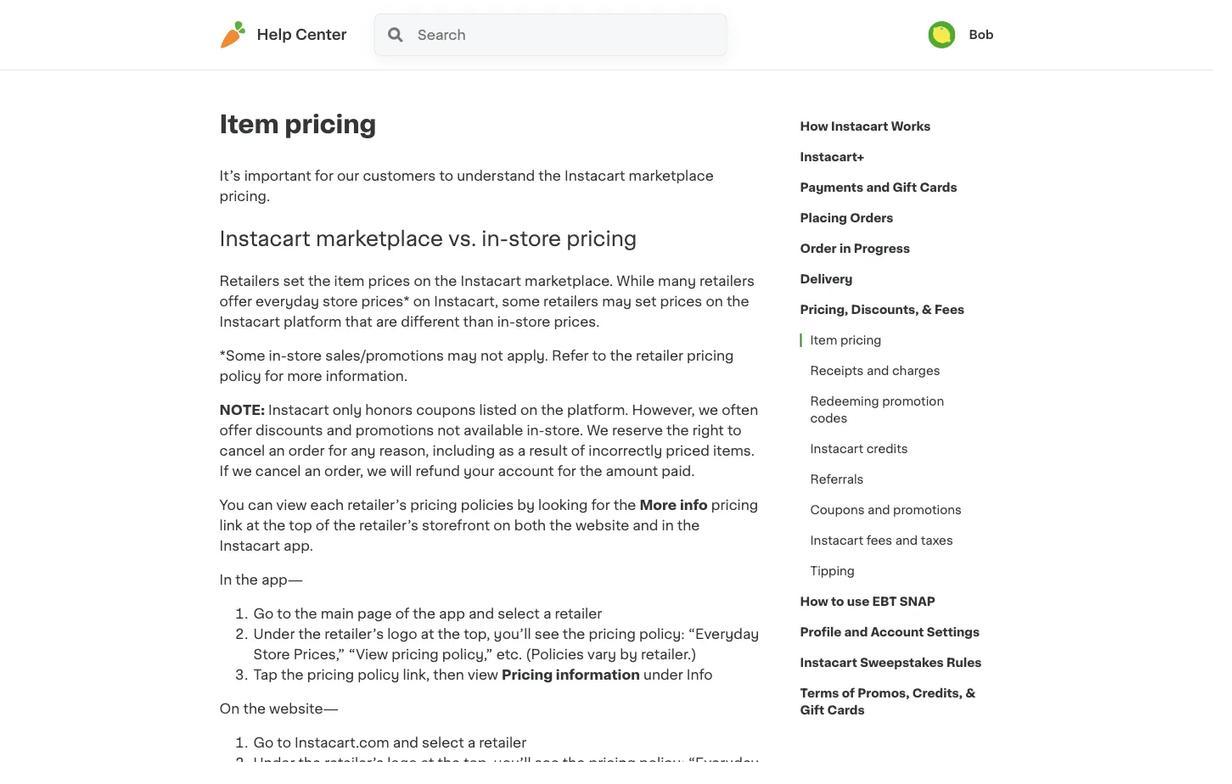 Task type: locate. For each thing, give the bounding box(es) containing it.
0 vertical spatial cancel
[[220, 444, 265, 458]]

our
[[337, 169, 359, 183]]

coupons and promotions
[[811, 504, 962, 516]]

item up it's at left top
[[220, 113, 279, 137]]

2 horizontal spatial retailer
[[636, 349, 684, 362]]

and down "use"
[[845, 627, 868, 639]]

incorrectly
[[589, 444, 663, 458]]

1 vertical spatial an
[[304, 464, 321, 478]]

may down than
[[448, 349, 477, 362]]

1 horizontal spatial set
[[635, 295, 657, 308]]

pricing
[[502, 668, 553, 682]]

1 vertical spatial a
[[543, 607, 551, 621]]

gift inside terms of promos, credits, & gift cards
[[800, 705, 825, 717]]

1 horizontal spatial item
[[811, 335, 838, 346]]

0 horizontal spatial may
[[448, 349, 477, 362]]

1 horizontal spatial item pricing
[[811, 335, 882, 346]]

1 horizontal spatial policy
[[358, 668, 400, 682]]

of right terms
[[842, 688, 855, 700]]

your
[[464, 464, 495, 478]]

instacart credits link
[[800, 434, 918, 465]]

0 horizontal spatial item
[[220, 113, 279, 137]]

1 horizontal spatial &
[[966, 688, 976, 700]]

note:
[[220, 403, 268, 417]]

1 vertical spatial may
[[448, 349, 477, 362]]

offer inside instacart only honors coupons listed on the platform. however, we often offer discounts and promotions not available in-store. we reserve the right to cancel an order for any reason, including as a result of incorrectly priced items. if we cancel an order, we will refund your account for the amount paid.
[[220, 424, 252, 437]]

and down only
[[327, 424, 352, 437]]

how to use ebt snap
[[800, 596, 936, 608]]

to inside instacart only honors coupons listed on the platform. however, we often offer discounts and promotions not available in-store. we reserve the right to cancel an order for any reason, including as a result of incorrectly priced items. if we cancel an order, we will refund your account for the amount paid.
[[728, 424, 742, 437]]

0 horizontal spatial cards
[[827, 705, 865, 717]]

0 vertical spatial gift
[[893, 182, 917, 194]]

and down the more
[[633, 519, 659, 532]]

terms
[[800, 688, 839, 700]]

1 vertical spatial view
[[468, 668, 498, 682]]

orders
[[850, 212, 894, 224]]

pricing right "info"
[[711, 498, 759, 512]]

select down then
[[422, 736, 464, 750]]

& left fees
[[922, 304, 932, 316]]

rules
[[947, 657, 982, 669]]

0 horizontal spatial retailers
[[544, 295, 599, 308]]

placing
[[800, 212, 847, 224]]

retailers
[[700, 274, 755, 288], [544, 295, 599, 308]]

0 vertical spatial select
[[498, 607, 540, 621]]

1 horizontal spatial retailer
[[555, 607, 602, 621]]

on
[[414, 274, 431, 288], [413, 295, 431, 308], [706, 295, 723, 308], [520, 403, 538, 417], [494, 519, 511, 532]]

1 vertical spatial item
[[811, 335, 838, 346]]

0 horizontal spatial promotions
[[356, 424, 434, 437]]

at right link
[[246, 519, 260, 532]]

for
[[315, 169, 334, 183], [265, 369, 284, 383], [328, 444, 347, 458], [558, 464, 576, 478], [591, 498, 610, 512]]

cancel down order at the left bottom
[[255, 464, 301, 478]]

offer down note:
[[220, 424, 252, 437]]

at right logo
[[421, 627, 434, 641]]

of down store.
[[571, 444, 585, 458]]

0 vertical spatial &
[[922, 304, 932, 316]]

0 vertical spatial at
[[246, 519, 260, 532]]

0 horizontal spatial select
[[422, 736, 464, 750]]

2 horizontal spatial a
[[543, 607, 551, 621]]

retailers down marketplace.
[[544, 295, 599, 308]]

sales/promotions
[[325, 349, 444, 362]]

vary
[[588, 648, 617, 661]]

prices up "prices*"
[[368, 274, 410, 288]]

not inside instacart only honors coupons listed on the platform. however, we often offer discounts and promotions not available in-store. we reserve the right to cancel an order for any reason, including as a result of incorrectly priced items. if we cancel an order, we will refund your account for the amount paid.
[[438, 424, 460, 437]]

item pricing up receipts
[[811, 335, 882, 346]]

bob
[[969, 29, 994, 41]]

view down policy,"
[[468, 668, 498, 682]]

offer down retailers
[[220, 295, 252, 308]]

pricing
[[285, 113, 377, 137], [567, 228, 637, 249], [841, 335, 882, 346], [687, 349, 734, 362], [410, 498, 457, 512], [711, 498, 759, 512], [589, 627, 636, 641], [392, 648, 439, 661], [307, 668, 354, 682]]

1 horizontal spatial promotions
[[893, 504, 962, 516]]

go up under
[[253, 607, 274, 621]]

how instacart works link
[[800, 111, 931, 142]]

by right vary
[[620, 648, 638, 661]]

redeeming promotion codes link
[[800, 386, 994, 434]]

1 vertical spatial prices
[[660, 295, 703, 308]]

0 horizontal spatial at
[[246, 519, 260, 532]]

to inside how to use ebt snap link
[[831, 596, 844, 608]]

of inside terms of promos, credits, & gift cards
[[842, 688, 855, 700]]

cards down works
[[920, 182, 958, 194]]

in right "order"
[[840, 243, 851, 255]]

0 vertical spatial in
[[840, 243, 851, 255]]

"view
[[348, 648, 388, 661]]

coupons and promotions link
[[800, 495, 972, 526]]

including
[[433, 444, 495, 458]]

than
[[463, 315, 494, 328]]

platform
[[284, 315, 342, 328]]

understand
[[457, 169, 535, 183]]

1 horizontal spatial not
[[481, 349, 503, 362]]

gift inside payments and gift cards link
[[893, 182, 917, 194]]

1 go from the top
[[253, 607, 274, 621]]

to up under
[[277, 607, 291, 621]]

1 offer from the top
[[220, 295, 252, 308]]

order in progress
[[800, 243, 910, 255]]

policy down *some at the left top
[[220, 369, 261, 383]]

you'll
[[494, 627, 531, 641]]

app.
[[284, 539, 313, 553]]

1 vertical spatial cards
[[827, 705, 865, 717]]

we
[[699, 403, 718, 417], [232, 464, 252, 478], [367, 464, 387, 478]]

1 how from the top
[[800, 121, 829, 132]]

go down on the website—
[[253, 736, 274, 750]]

in- inside instacart only honors coupons listed on the platform. however, we often offer discounts and promotions not available in-store. we reserve the right to cancel an order for any reason, including as a result of incorrectly priced items. if we cancel an order, we will refund your account for the amount paid.
[[527, 424, 545, 437]]

not left apply.
[[481, 349, 503, 362]]

how for how to use ebt snap
[[800, 596, 829, 608]]

0 horizontal spatial set
[[283, 274, 305, 288]]

and inside the go to the main page of the app and select a retailer under the retailer's logo at the top, you'll see the pricing policy: "everyday store prices," "view pricing policy," etc. (policies vary by retailer.) tap the pricing policy link, then view pricing information under info
[[469, 607, 494, 621]]

main
[[321, 607, 354, 621]]

1 horizontal spatial may
[[602, 295, 632, 308]]

a
[[518, 444, 526, 458], [543, 607, 551, 621], [468, 736, 476, 750]]

1 horizontal spatial view
[[468, 668, 498, 682]]

1 vertical spatial &
[[966, 688, 976, 700]]

to inside the go to the main page of the app and select a retailer under the retailer's logo at the top, you'll see the pricing policy: "everyday store prices," "view pricing policy," etc. (policies vary by retailer.) tap the pricing policy link, then view pricing information under info
[[277, 607, 291, 621]]

Search search field
[[416, 14, 726, 55]]

set down "while"
[[635, 295, 657, 308]]

go inside the go to the main page of the app and select a retailer under the retailer's logo at the top, you'll see the pricing policy: "everyday store prices," "view pricing policy," etc. (policies vary by retailer.) tap the pricing policy link, then view pricing information under info
[[253, 607, 274, 621]]

and up the top, on the bottom left of page
[[469, 607, 494, 621]]

how up profile
[[800, 596, 829, 608]]

progress
[[854, 243, 910, 255]]

instacart inside instacart only honors coupons listed on the platform. however, we often offer discounts and promotions not available in-store. we reserve the right to cancel an order for any reason, including as a result of incorrectly priced items. if we cancel an order, we will refund your account for the amount paid.
[[268, 403, 329, 417]]

of inside the go to the main page of the app and select a retailer under the retailer's logo at the top, you'll see the pricing policy: "everyday store prices," "view pricing policy," etc. (policies vary by retailer.) tap the pricing policy link, then view pricing information under info
[[395, 607, 410, 621]]

terms of promos, credits, & gift cards link
[[800, 678, 994, 726]]

1 horizontal spatial by
[[620, 648, 638, 661]]

1 vertical spatial offer
[[220, 424, 252, 437]]

2 offer from the top
[[220, 424, 252, 437]]

info
[[680, 498, 708, 512]]

1 vertical spatial go
[[253, 736, 274, 750]]

of inside instacart only honors coupons listed on the platform. however, we often offer discounts and promotions not available in-store. we reserve the right to cancel an order for any reason, including as a result of incorrectly priced items. if we cancel an order, we will refund your account for the amount paid.
[[571, 444, 585, 458]]

0 horizontal spatial policy
[[220, 369, 261, 383]]

the inside "it's important for our customers to understand the instacart marketplace pricing."
[[539, 169, 561, 183]]

settings
[[927, 627, 980, 639]]

promotions up taxes
[[893, 504, 962, 516]]

receipts and charges
[[811, 365, 941, 377]]

offer
[[220, 295, 252, 308], [220, 424, 252, 437]]

1 vertical spatial in
[[662, 519, 674, 532]]

retailers right many
[[700, 274, 755, 288]]

are
[[376, 315, 398, 328]]

0 horizontal spatial not
[[438, 424, 460, 437]]

referrals link
[[800, 465, 874, 495]]

we
[[587, 424, 609, 437]]

2 horizontal spatial we
[[699, 403, 718, 417]]

0 vertical spatial may
[[602, 295, 632, 308]]

1 vertical spatial promotions
[[893, 504, 962, 516]]

2 vertical spatial retailer's
[[325, 627, 384, 641]]

select up you'll
[[498, 607, 540, 621]]

0 vertical spatial not
[[481, 349, 503, 362]]

we right if at the bottom left of page
[[232, 464, 252, 478]]

help
[[257, 28, 292, 42]]

and inside instacart only honors coupons listed on the platform. however, we often offer discounts and promotions not available in-store. we reserve the right to cancel an order for any reason, including as a result of incorrectly priced items. if we cancel an order, we will refund your account for the amount paid.
[[327, 424, 352, 437]]

1 vertical spatial policy
[[358, 668, 400, 682]]

top
[[289, 519, 312, 532]]

placing orders link
[[800, 203, 894, 234]]

gift down terms
[[800, 705, 825, 717]]

promotions
[[356, 424, 434, 437], [893, 504, 962, 516]]

1 horizontal spatial in
[[840, 243, 851, 255]]

by up both
[[517, 498, 535, 512]]

promotions inside instacart only honors coupons listed on the platform. however, we often offer discounts and promotions not available in-store. we reserve the right to cancel an order for any reason, including as a result of incorrectly priced items. if we cancel an order, we will refund your account for the amount paid.
[[356, 424, 434, 437]]

to inside *some in-store sales/promotions may not apply. refer to the retailer pricing policy for more information.
[[592, 349, 607, 362]]

instacart sweepstakes rules link
[[800, 648, 982, 678]]

1 horizontal spatial select
[[498, 607, 540, 621]]

an down discounts at the bottom left of the page
[[268, 444, 285, 458]]

marketplace.
[[525, 274, 613, 288]]

pricing up often
[[687, 349, 734, 362]]

1 horizontal spatial at
[[421, 627, 434, 641]]

etc.
[[497, 648, 522, 661]]

instacart credits
[[811, 443, 908, 455]]

retailer up see
[[555, 607, 602, 621]]

cancel up if at the bottom left of page
[[220, 444, 265, 458]]

how for how instacart works
[[800, 121, 829, 132]]

promotions down honors
[[356, 424, 434, 437]]

2 go from the top
[[253, 736, 274, 750]]

item pricing up important
[[220, 113, 377, 137]]

policy:
[[639, 627, 685, 641]]

1 vertical spatial select
[[422, 736, 464, 750]]

0 horizontal spatial marketplace
[[316, 228, 443, 249]]

1 vertical spatial retailer
[[555, 607, 602, 621]]

some
[[502, 295, 540, 308]]

item down pricing,
[[811, 335, 838, 346]]

0 vertical spatial prices
[[368, 274, 410, 288]]

1 horizontal spatial cards
[[920, 182, 958, 194]]

in down the more
[[662, 519, 674, 532]]

0 vertical spatial retailer
[[636, 349, 684, 362]]

0 horizontal spatial by
[[517, 498, 535, 512]]

prices down many
[[660, 295, 703, 308]]

cards
[[920, 182, 958, 194], [827, 705, 865, 717]]

1 vertical spatial not
[[438, 424, 460, 437]]

1 vertical spatial gift
[[800, 705, 825, 717]]

may down "while"
[[602, 295, 632, 308]]

1 vertical spatial item pricing
[[811, 335, 882, 346]]

for left more
[[265, 369, 284, 383]]

1 vertical spatial by
[[620, 648, 638, 661]]

in- inside retailers set the item prices on the instacart marketplace. while many retailers offer everyday store prices* on instacart, some retailers may set prices on the instacart platform that are different than in-store prices.
[[497, 315, 515, 328]]

instacart+
[[800, 151, 865, 163]]

*some in-store sales/promotions may not apply. refer to the retailer pricing policy for more information.
[[220, 349, 734, 383]]

retailer
[[636, 349, 684, 362], [555, 607, 602, 621], [479, 736, 527, 750]]

& down "rules"
[[966, 688, 976, 700]]

an down order at the left bottom
[[304, 464, 321, 478]]

0 horizontal spatial gift
[[800, 705, 825, 717]]

and right fees in the bottom of the page
[[896, 535, 918, 547]]

0 vertical spatial how
[[800, 121, 829, 132]]

0 vertical spatial policy
[[220, 369, 261, 383]]

view up the top in the bottom of the page
[[276, 498, 307, 512]]

for up the website
[[591, 498, 610, 512]]

1 horizontal spatial a
[[518, 444, 526, 458]]

under
[[253, 627, 295, 641]]

of down each
[[316, 519, 330, 532]]

1 vertical spatial how
[[800, 596, 829, 608]]

right
[[693, 424, 724, 437]]

to right refer
[[592, 349, 607, 362]]

retailer up 'however,'
[[636, 349, 684, 362]]

policy down the "view
[[358, 668, 400, 682]]

0 horizontal spatial &
[[922, 304, 932, 316]]

in- up result
[[527, 424, 545, 437]]

pricing, discounts, & fees
[[800, 304, 965, 316]]

how inside how to use ebt snap link
[[800, 596, 829, 608]]

to right customers
[[439, 169, 454, 183]]

set up everyday
[[283, 274, 305, 288]]

for left our
[[315, 169, 334, 183]]

pricing up vary
[[589, 627, 636, 641]]

we left will
[[367, 464, 387, 478]]

link
[[220, 519, 243, 532]]

1 horizontal spatial gift
[[893, 182, 917, 194]]

set
[[283, 274, 305, 288], [635, 295, 657, 308]]

we up right at the right of the page
[[699, 403, 718, 417]]

how inside how instacart works link
[[800, 121, 829, 132]]

0 vertical spatial go
[[253, 607, 274, 621]]

credits,
[[913, 688, 963, 700]]

pricing inside 'link'
[[841, 335, 882, 346]]

0 vertical spatial marketplace
[[629, 169, 714, 183]]

retailer's inside the go to the main page of the app and select a retailer under the retailer's logo at the top, you'll see the pricing policy: "everyday store prices," "view pricing policy," etc. (policies vary by retailer.) tap the pricing policy link, then view pricing information under info
[[325, 627, 384, 641]]

of up logo
[[395, 607, 410, 621]]

0 horizontal spatial view
[[276, 498, 307, 512]]

in- down 'some' in the top of the page
[[497, 315, 515, 328]]

pricing up receipts and charges link
[[841, 335, 882, 346]]

2 vertical spatial a
[[468, 736, 476, 750]]

may
[[602, 295, 632, 308], [448, 349, 477, 362]]

promos,
[[858, 688, 910, 700]]

to up the items.
[[728, 424, 742, 437]]

for inside "it's important for our customers to understand the instacart marketplace pricing."
[[315, 169, 334, 183]]

how up instacart+
[[800, 121, 829, 132]]

order,
[[324, 464, 364, 478]]

cards down terms
[[827, 705, 865, 717]]

for up order,
[[328, 444, 347, 458]]

0 vertical spatial retailers
[[700, 274, 755, 288]]

to
[[439, 169, 454, 183], [592, 349, 607, 362], [728, 424, 742, 437], [831, 596, 844, 608], [277, 607, 291, 621], [277, 736, 291, 750]]

center
[[295, 28, 347, 42]]

0 horizontal spatial in
[[662, 519, 674, 532]]

&
[[922, 304, 932, 316], [966, 688, 976, 700]]

0 vertical spatial a
[[518, 444, 526, 458]]

0 vertical spatial promotions
[[356, 424, 434, 437]]

customers
[[363, 169, 436, 183]]

0 vertical spatial set
[[283, 274, 305, 288]]

1 vertical spatial retailers
[[544, 295, 599, 308]]

order
[[800, 243, 837, 255]]

pricing inside *some in-store sales/promotions may not apply. refer to the retailer pricing policy for more information.
[[687, 349, 734, 362]]

1 horizontal spatial we
[[367, 464, 387, 478]]

in- inside *some in-store sales/promotions may not apply. refer to the retailer pricing policy for more information.
[[269, 349, 287, 362]]

each
[[310, 498, 344, 512]]

go to instacart.com and select a retailer
[[253, 736, 527, 750]]

store.
[[545, 424, 583, 437]]

on inside instacart only honors coupons listed on the platform. however, we often offer discounts and promotions not available in-store. we reserve the right to cancel an order for any reason, including as a result of incorrectly priced items. if we cancel an order, we will refund your account for the amount paid.
[[520, 403, 538, 417]]

not down coupons
[[438, 424, 460, 437]]

0 horizontal spatial retailer
[[479, 736, 527, 750]]

bob link
[[928, 21, 994, 48]]

instacart.com
[[295, 736, 389, 750]]

0 horizontal spatial item pricing
[[220, 113, 377, 137]]

cards inside terms of promos, credits, & gift cards
[[827, 705, 865, 717]]

in- right *some at the left top
[[269, 349, 287, 362]]

gift up the orders
[[893, 182, 917, 194]]

you
[[220, 498, 244, 512]]

1 horizontal spatial prices
[[660, 295, 703, 308]]

item pricing
[[220, 113, 377, 137], [811, 335, 882, 346]]

1 horizontal spatial marketplace
[[629, 169, 714, 183]]

2 how from the top
[[800, 596, 829, 608]]

retailer down pricing
[[479, 736, 527, 750]]

1 vertical spatial at
[[421, 627, 434, 641]]

0 vertical spatial offer
[[220, 295, 252, 308]]

0 vertical spatial an
[[268, 444, 285, 458]]

store up more
[[287, 349, 322, 362]]

1 vertical spatial retailer's
[[359, 519, 419, 532]]

marketplace
[[629, 169, 714, 183], [316, 228, 443, 249]]

to left "use"
[[831, 596, 844, 608]]

redeeming
[[811, 396, 879, 408]]

0 vertical spatial cards
[[920, 182, 958, 194]]



Task type: describe. For each thing, give the bounding box(es) containing it.
app
[[439, 607, 465, 621]]

0 vertical spatial by
[[517, 498, 535, 512]]

reserve
[[612, 424, 663, 437]]

only
[[333, 403, 362, 417]]

pricing,
[[800, 304, 849, 316]]

any
[[351, 444, 376, 458]]

instacart inside 'pricing link at the top of the retailer's storefront on both the website and in the instacart app.'
[[220, 539, 280, 553]]

charges
[[892, 365, 941, 377]]

view inside the go to the main page of the app and select a retailer under the retailer's logo at the top, you'll see the pricing policy: "everyday store prices," "view pricing policy," etc. (policies vary by retailer.) tap the pricing policy link, then view pricing information under info
[[468, 668, 498, 682]]

pricing up storefront
[[410, 498, 457, 512]]

instacart image
[[220, 21, 247, 48]]

help center link
[[220, 21, 347, 48]]

honors
[[365, 403, 413, 417]]

retailers
[[220, 274, 280, 288]]

pricing, discounts, & fees link
[[800, 295, 965, 325]]

marketplace inside "it's important for our customers to understand the instacart marketplace pricing."
[[629, 169, 714, 183]]

may inside *some in-store sales/promotions may not apply. refer to the retailer pricing policy for more information.
[[448, 349, 477, 362]]

refer
[[552, 349, 589, 362]]

go for go to the main page of the app and select a retailer under the retailer's logo at the top, you'll see the pricing policy: "everyday store prices," "view pricing policy," etc. (policies vary by retailer.) tap the pricing policy link, then view pricing information under info
[[253, 607, 274, 621]]

at inside the go to the main page of the app and select a retailer under the retailer's logo at the top, you'll see the pricing policy: "everyday store prices," "view pricing policy," etc. (policies vary by retailer.) tap the pricing policy link, then view pricing information under info
[[421, 627, 434, 641]]

not inside *some in-store sales/promotions may not apply. refer to the retailer pricing policy for more information.
[[481, 349, 503, 362]]

pricing inside 'pricing link at the top of the retailer's storefront on both the website and in the instacart app.'
[[711, 498, 759, 512]]

store
[[253, 648, 290, 661]]

a inside the go to the main page of the app and select a retailer under the retailer's logo at the top, you'll see the pricing policy: "everyday store prices," "view pricing policy," etc. (policies vary by retailer.) tap the pricing policy link, then view pricing information under info
[[543, 607, 551, 621]]

pricing.
[[220, 189, 270, 203]]

policy inside the go to the main page of the app and select a retailer under the retailer's logo at the top, you'll see the pricing policy: "everyday store prices," "view pricing policy," etc. (policies vary by retailer.) tap the pricing policy link, then view pricing information under info
[[358, 668, 400, 682]]

item inside 'link'
[[811, 335, 838, 346]]

tap
[[253, 668, 278, 682]]

in inside 'pricing link at the top of the retailer's storefront on both the website and in the instacart app.'
[[662, 519, 674, 532]]

on the website—
[[220, 702, 339, 716]]

apply.
[[507, 349, 549, 362]]

fees
[[867, 535, 893, 547]]

and up the orders
[[866, 182, 890, 194]]

info
[[687, 668, 713, 682]]

policy,"
[[442, 648, 493, 661]]

promotion
[[882, 396, 944, 408]]

1 horizontal spatial an
[[304, 464, 321, 478]]

0 horizontal spatial a
[[468, 736, 476, 750]]

taxes
[[921, 535, 953, 547]]

(policies
[[526, 648, 584, 661]]

1 vertical spatial marketplace
[[316, 228, 443, 249]]

in the app—
[[220, 573, 303, 587]]

works
[[891, 121, 931, 132]]

store inside *some in-store sales/promotions may not apply. refer to the retailer pricing policy for more information.
[[287, 349, 322, 362]]

and right instacart.com
[[393, 736, 419, 750]]

pricing down prices,"
[[307, 668, 354, 682]]

retailer inside *some in-store sales/promotions may not apply. refer to the retailer pricing policy for more information.
[[636, 349, 684, 362]]

store down 'some' in the top of the page
[[515, 315, 551, 328]]

on
[[220, 702, 240, 716]]

for inside *some in-store sales/promotions may not apply. refer to the retailer pricing policy for more information.
[[265, 369, 284, 383]]

instacart fees and taxes
[[811, 535, 953, 547]]

redeeming promotion codes
[[811, 396, 944, 425]]

receipts and charges link
[[800, 356, 951, 386]]

by inside the go to the main page of the app and select a retailer under the retailer's logo at the top, you'll see the pricing policy: "everyday store prices," "view pricing policy," etc. (policies vary by retailer.) tap the pricing policy link, then view pricing information under info
[[620, 648, 638, 661]]

0 horizontal spatial prices
[[368, 274, 410, 288]]

pricing up the link,
[[392, 648, 439, 661]]

of inside 'pricing link at the top of the retailer's storefront on both the website and in the instacart app.'
[[316, 519, 330, 532]]

order in progress link
[[800, 234, 910, 264]]

paid.
[[662, 464, 695, 478]]

0 vertical spatial view
[[276, 498, 307, 512]]

that
[[345, 315, 373, 328]]

it's important for our customers to understand the instacart marketplace pricing.
[[220, 169, 714, 203]]

0 vertical spatial item pricing
[[220, 113, 377, 137]]

pricing up our
[[285, 113, 377, 137]]

refund
[[416, 464, 460, 478]]

to inside "it's important for our customers to understand the instacart marketplace pricing."
[[439, 169, 454, 183]]

select inside the go to the main page of the app and select a retailer under the retailer's logo at the top, you'll see the pricing policy: "everyday store prices," "view pricing policy," etc. (policies vary by retailer.) tap the pricing policy link, then view pricing information under info
[[498, 607, 540, 621]]

retailer.)
[[641, 648, 697, 661]]

instacart only honors coupons listed on the platform. however, we often offer discounts and promotions not available in-store. we reserve the right to cancel an order for any reason, including as a result of incorrectly priced items. if we cancel an order, we will refund your account for the amount paid.
[[220, 403, 759, 478]]

on inside 'pricing link at the top of the retailer's storefront on both the website and in the instacart app.'
[[494, 519, 511, 532]]

1 horizontal spatial retailers
[[700, 274, 755, 288]]

0 vertical spatial retailer's
[[347, 498, 407, 512]]

app—
[[262, 573, 303, 587]]

it's
[[220, 169, 241, 183]]

both
[[514, 519, 546, 532]]

go for go to instacart.com and select a retailer
[[253, 736, 274, 750]]

prices.
[[554, 315, 600, 328]]

item pricing inside 'link'
[[811, 335, 882, 346]]

a inside instacart only honors coupons listed on the platform. however, we often offer discounts and promotions not available in-store. we reserve the right to cancel an order for any reason, including as a result of incorrectly priced items. if we cancel an order, we will refund your account for the amount paid.
[[518, 444, 526, 458]]

to down on the website—
[[277, 736, 291, 750]]

store down 'item'
[[323, 295, 358, 308]]

& inside terms of promos, credits, & gift cards
[[966, 688, 976, 700]]

then
[[433, 668, 464, 682]]

retailers set the item prices on the instacart marketplace. while many retailers offer everyday store prices* on instacart, some retailers may set prices on the instacart platform that are different than in-store prices.
[[220, 274, 755, 328]]

items.
[[713, 444, 755, 458]]

see
[[535, 627, 559, 641]]

vs.
[[448, 228, 477, 249]]

instacart+ link
[[800, 142, 865, 172]]

pricing link at the top of the retailer's storefront on both the website and in the instacart app.
[[220, 498, 759, 553]]

and inside 'pricing link at the top of the retailer's storefront on both the website and in the instacart app.'
[[633, 519, 659, 532]]

different
[[401, 315, 460, 328]]

sweepstakes
[[860, 657, 944, 669]]

policy inside *some in-store sales/promotions may not apply. refer to the retailer pricing policy for more information.
[[220, 369, 261, 383]]

instacart marketplace vs. in-store pricing
[[220, 228, 637, 249]]

"everyday
[[688, 627, 760, 641]]

user avatar image
[[928, 21, 956, 48]]

credits
[[867, 443, 908, 455]]

will
[[390, 464, 412, 478]]

how to use ebt snap link
[[800, 587, 936, 617]]

use
[[847, 596, 870, 608]]

payments and gift cards link
[[800, 172, 958, 203]]

item
[[334, 274, 365, 288]]

everyday
[[256, 295, 319, 308]]

page
[[357, 607, 392, 621]]

many
[[658, 274, 696, 288]]

information.
[[326, 369, 408, 383]]

item pricing link
[[800, 325, 892, 356]]

may inside retailers set the item prices on the instacart marketplace. while many retailers offer everyday store prices* on instacart, some retailers may set prices on the instacart platform that are different than in-store prices.
[[602, 295, 632, 308]]

in- right vs.
[[482, 228, 509, 249]]

order
[[289, 444, 325, 458]]

at inside 'pricing link at the top of the retailer's storefront on both the website and in the instacart app.'
[[246, 519, 260, 532]]

0 horizontal spatial an
[[268, 444, 285, 458]]

delivery link
[[800, 264, 853, 295]]

instacart sweepstakes rules
[[800, 657, 982, 669]]

payments and gift cards
[[800, 182, 958, 194]]

often
[[722, 403, 759, 417]]

store up marketplace.
[[509, 228, 561, 249]]

1 vertical spatial cancel
[[255, 464, 301, 478]]

instacart inside "it's important for our customers to understand the instacart marketplace pricing."
[[565, 169, 625, 183]]

for down result
[[558, 464, 576, 478]]

retailer's inside 'pricing link at the top of the retailer's storefront on both the website and in the instacart app.'
[[359, 519, 419, 532]]

offer inside retailers set the item prices on the instacart marketplace. while many retailers offer everyday store prices* on instacart, some retailers may set prices on the instacart platform that are different than in-store prices.
[[220, 295, 252, 308]]

*some
[[220, 349, 265, 362]]

pricing up marketplace.
[[567, 228, 637, 249]]

placing orders
[[800, 212, 894, 224]]

under
[[644, 668, 683, 682]]

1 vertical spatial set
[[635, 295, 657, 308]]

2 vertical spatial retailer
[[479, 736, 527, 750]]

important
[[244, 169, 311, 183]]

terms of promos, credits, & gift cards
[[800, 688, 976, 717]]

codes
[[811, 413, 848, 425]]

profile and account settings
[[800, 627, 980, 639]]

in
[[220, 573, 232, 587]]

receipts
[[811, 365, 864, 377]]

retailer inside the go to the main page of the app and select a retailer under the retailer's logo at the top, you'll see the pricing policy: "everyday store prices," "view pricing policy," etc. (policies vary by retailer.) tap the pricing policy link, then view pricing information under info
[[555, 607, 602, 621]]

and up fees in the bottom of the page
[[868, 504, 890, 516]]

fees
[[935, 304, 965, 316]]

logo
[[387, 627, 417, 641]]

the inside *some in-store sales/promotions may not apply. refer to the retailer pricing policy for more information.
[[610, 349, 633, 362]]

and left charges
[[867, 365, 889, 377]]

0 horizontal spatial we
[[232, 464, 252, 478]]

0 vertical spatial item
[[220, 113, 279, 137]]

result
[[529, 444, 568, 458]]

help center
[[257, 28, 347, 42]]



Task type: vqa. For each thing, say whether or not it's contained in the screenshot.
Champagne within "COOK'S CALIFORNIA CHAMPAGNE BRUT WHITE SPARKLING WINE"
no



